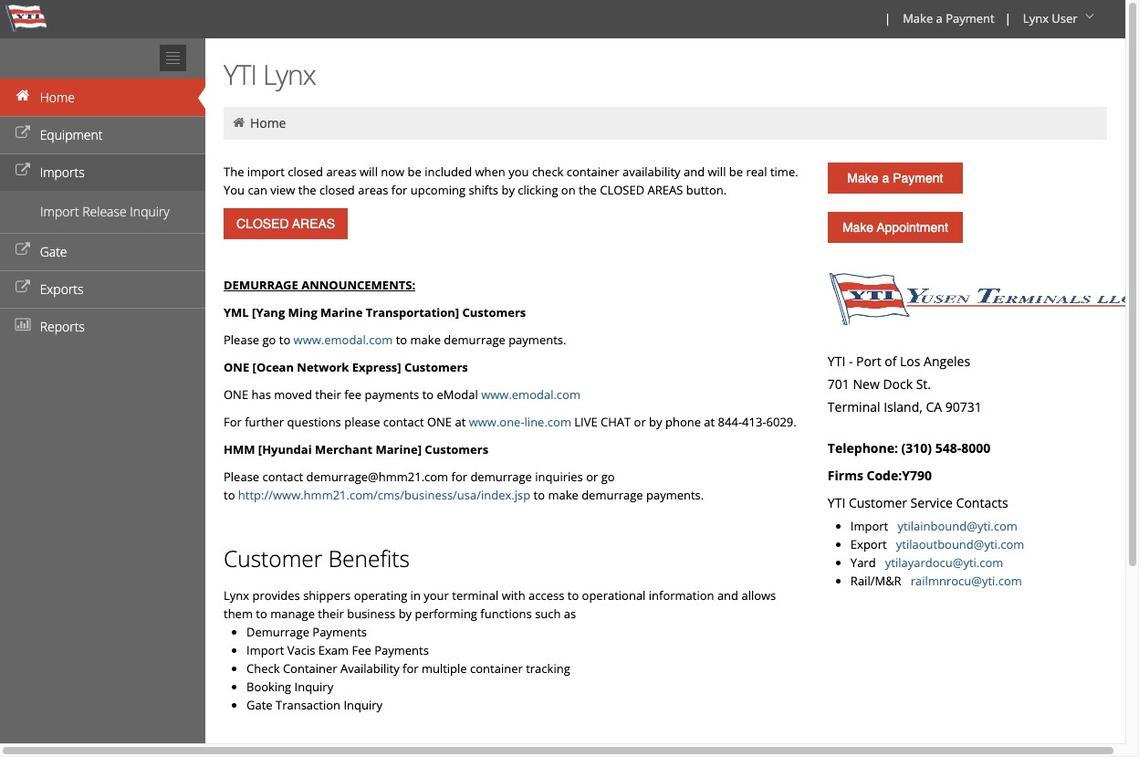 Task type: vqa. For each thing, say whether or not it's contained in the screenshot.


Task type: locate. For each thing, give the bounding box(es) containing it.
telephone:
[[828, 439, 899, 457]]

areas left now on the left top of the page
[[326, 163, 357, 180]]

0 vertical spatial payments.
[[509, 332, 567, 348]]

import inside lynx provides shippers operating in your terminal with access to operational information and allows them to manage their business by performing functions such as demurrage payments import vacis exam fee payments check container availability for multiple container tracking booking inquiry gate transaction inquiry
[[247, 642, 284, 659]]

please down 'hmm'
[[224, 469, 260, 485]]

and left allows
[[718, 587, 739, 604]]

to down inquiries
[[534, 487, 545, 503]]

www.emodal.com link down marine
[[294, 332, 393, 348]]

payments up availability
[[375, 642, 429, 659]]

1 vertical spatial payments.
[[647, 487, 704, 503]]

1 vertical spatial make a payment
[[848, 171, 944, 185]]

make a payment
[[903, 10, 995, 26], [848, 171, 944, 185]]

please for please contact demurrage@hmm21.com for demurrage inquiries or go to
[[224, 469, 260, 485]]

external link image down home icon
[[14, 127, 32, 140]]

0 horizontal spatial payments
[[313, 624, 367, 640]]

ytilainbound@yti.com
[[898, 518, 1018, 534]]

1 | from the left
[[885, 10, 892, 26]]

0 vertical spatial please
[[224, 332, 260, 348]]

inquiry down container
[[295, 679, 334, 695]]

1 vertical spatial www.emodal.com link
[[481, 386, 581, 403]]

2 vertical spatial lynx
[[224, 587, 249, 604]]

0 horizontal spatial payment
[[893, 171, 944, 185]]

0 horizontal spatial or
[[587, 469, 599, 485]]

their down shippers
[[318, 606, 344, 622]]

ytilaoutbound@yti.com
[[897, 536, 1025, 553]]

0 horizontal spatial |
[[885, 10, 892, 26]]

please for please go to www.emodal.com to make demurrage payments.
[[224, 332, 260, 348]]

1 vertical spatial payment
[[893, 171, 944, 185]]

at
[[455, 414, 466, 430], [705, 414, 715, 430]]

3 external link image from the top
[[14, 244, 32, 257]]

1 vertical spatial areas
[[358, 182, 389, 198]]

or inside the please contact demurrage@hmm21.com for demurrage inquiries or go to
[[587, 469, 599, 485]]

1 vertical spatial and
[[718, 587, 739, 604]]

yml [yang ming marine transportation] customers
[[224, 304, 526, 321]]

external link image
[[14, 281, 32, 294]]

to down transportation]
[[396, 332, 408, 348]]

closed up view
[[288, 163, 323, 180]]

user
[[1052, 10, 1078, 26]]

yti for yti lynx
[[224, 56, 257, 93]]

2 | from the left
[[1005, 10, 1012, 26]]

to inside the please contact demurrage@hmm21.com for demurrage inquiries or go to
[[224, 487, 235, 503]]

upcoming
[[411, 182, 466, 198]]

and inside lynx provides shippers operating in your terminal with access to operational information and allows them to manage their business by performing functions such as demurrage payments import vacis exam fee payments check container availability for multiple container tracking booking inquiry gate transaction inquiry
[[718, 587, 739, 604]]

imports link
[[0, 153, 206, 191]]

yti inside "yti - port of los angeles 701 new dock st. terminal island, ca 90731"
[[828, 353, 846, 370]]

fee
[[344, 386, 362, 403]]

6029.
[[767, 414, 797, 430]]

external link image inside gate link
[[14, 244, 32, 257]]

1 vertical spatial go
[[602, 469, 615, 485]]

payment up 'appointment'
[[893, 171, 944, 185]]

www.emodal.com link up the www.one-line.com link at the bottom of page
[[481, 386, 581, 403]]

the import closed areas will now be included when you check container availability and will be real time. you can view the closed areas for upcoming shifts by clicking on the closed areas button.
[[224, 163, 799, 198]]

for left multiple
[[403, 660, 419, 677]]

for inside the import closed areas will now be included when you check container availability and will be real time. you can view the closed areas for upcoming shifts by clicking on the closed areas button.
[[392, 182, 408, 198]]

2 vertical spatial one
[[427, 414, 452, 430]]

1 vertical spatial a
[[883, 171, 890, 185]]

functions
[[481, 606, 532, 622]]

|
[[885, 10, 892, 26], [1005, 10, 1012, 26]]

2 vertical spatial inquiry
[[344, 697, 383, 713]]

go inside the please contact demurrage@hmm21.com for demurrage inquiries or go to
[[602, 469, 615, 485]]

will
[[360, 163, 378, 180], [708, 163, 727, 180]]

st.
[[917, 375, 932, 393]]

one down emodal in the bottom left of the page
[[427, 414, 452, 430]]

external link image inside the imports link
[[14, 164, 32, 177]]

0 vertical spatial container
[[567, 163, 620, 180]]

be left real
[[730, 163, 744, 180]]

1 vertical spatial payments
[[375, 642, 429, 659]]

the
[[298, 182, 317, 198], [579, 182, 597, 198]]

1 horizontal spatial by
[[502, 182, 515, 198]]

1 horizontal spatial go
[[602, 469, 615, 485]]

areas down now on the left top of the page
[[358, 182, 389, 198]]

701
[[828, 375, 850, 393]]

now
[[381, 163, 405, 180]]

ytilainbound@yti.com link
[[898, 518, 1018, 534]]

1 vertical spatial contact
[[263, 469, 303, 485]]

and
[[684, 163, 705, 180], [718, 587, 739, 604]]

external link image for gate
[[14, 244, 32, 257]]

make down inquiries
[[548, 487, 579, 503]]

1 vertical spatial inquiry
[[295, 679, 334, 695]]

payments. down phone
[[647, 487, 704, 503]]

one has moved their fee payments to emodal www.emodal.com
[[224, 386, 581, 403]]

yti lynx
[[224, 56, 316, 93]]

0 vertical spatial payments
[[313, 624, 367, 640]]

0 vertical spatial make a payment
[[903, 10, 995, 26]]

contact down one has moved their fee payments to emodal www.emodal.com
[[383, 414, 424, 430]]

0 horizontal spatial areas
[[326, 163, 357, 180]]

1 horizontal spatial container
[[567, 163, 620, 180]]

0 vertical spatial www.emodal.com
[[294, 332, 393, 348]]

container up on
[[567, 163, 620, 180]]

hmm [hyundai merchant marine] customers
[[224, 441, 489, 458]]

import down imports on the top left of page
[[40, 203, 79, 220]]

0 vertical spatial go
[[263, 332, 276, 348]]

payments up exam
[[313, 624, 367, 640]]

1 horizontal spatial import
[[247, 642, 284, 659]]

home right home icon
[[40, 89, 75, 106]]

2 vertical spatial demurrage
[[582, 487, 644, 503]]

for down now on the left top of the page
[[392, 182, 408, 198]]

their
[[315, 386, 341, 403], [318, 606, 344, 622]]

exports
[[40, 280, 84, 298]]

1 vertical spatial demurrage
[[471, 469, 532, 485]]

0 vertical spatial external link image
[[14, 127, 32, 140]]

lynx
[[1024, 10, 1049, 26], [263, 56, 316, 93], [224, 587, 249, 604]]

2 external link image from the top
[[14, 164, 32, 177]]

transaction
[[276, 697, 341, 713]]

payment left the lynx user
[[946, 10, 995, 26]]

by down you
[[502, 182, 515, 198]]

payments. up line.com
[[509, 332, 567, 348]]

1 horizontal spatial at
[[705, 414, 715, 430]]

demurrage
[[247, 624, 310, 640]]

1 vertical spatial www.emodal.com
[[481, 386, 581, 403]]

2 horizontal spatial inquiry
[[344, 697, 383, 713]]

0 vertical spatial www.emodal.com link
[[294, 332, 393, 348]]

0 horizontal spatial payments.
[[509, 332, 567, 348]]

with
[[502, 587, 526, 604]]

customers up emodal in the bottom left of the page
[[405, 359, 468, 375]]

0 horizontal spatial at
[[455, 414, 466, 430]]

home right home image
[[250, 114, 286, 132]]

0 vertical spatial inquiry
[[130, 203, 170, 220]]

such
[[535, 606, 561, 622]]

gate up "exports"
[[40, 243, 67, 260]]

0 horizontal spatial will
[[360, 163, 378, 180]]

booking
[[247, 679, 292, 695]]

reports
[[40, 318, 85, 335]]

please down yml
[[224, 332, 260, 348]]

appointment
[[877, 220, 949, 235]]

export ytilaoutbound@yti.com yard ytilayardocu@yti.com rail/m&r railmnrocu@yti.com
[[851, 536, 1025, 589]]

home link up equipment
[[0, 79, 206, 116]]

1 vertical spatial make
[[548, 487, 579, 503]]

1 horizontal spatial the
[[579, 182, 597, 198]]

or right inquiries
[[587, 469, 599, 485]]

2 horizontal spatial lynx
[[1024, 10, 1049, 26]]

0 vertical spatial areas
[[326, 163, 357, 180]]

port
[[857, 353, 882, 370]]

home image
[[14, 90, 32, 102]]

inquiry right release
[[130, 203, 170, 220]]

[ocean
[[253, 359, 294, 375]]

manage
[[270, 606, 315, 622]]

yti left -
[[828, 353, 846, 370]]

0 vertical spatial and
[[684, 163, 705, 180]]

gate down booking
[[247, 697, 273, 713]]

0 vertical spatial gate
[[40, 243, 67, 260]]

lynx provides shippers operating in your terminal with access to operational information and allows them to manage their business by performing functions such as demurrage payments import vacis exam fee payments check container availability for multiple container tracking booking inquiry gate transaction inquiry
[[224, 587, 777, 713]]

by left phone
[[649, 414, 663, 430]]

railmnrocu@yti.com
[[911, 573, 1023, 589]]

one left [ocean
[[224, 359, 250, 375]]

2 vertical spatial external link image
[[14, 244, 32, 257]]

www.emodal.com down marine
[[294, 332, 393, 348]]

1 horizontal spatial gate
[[247, 697, 273, 713]]

1 horizontal spatial be
[[730, 163, 744, 180]]

0 horizontal spatial customer
[[224, 543, 323, 574]]

or right chat
[[634, 414, 646, 430]]

yti customer service contacts
[[828, 494, 1009, 511]]

1 please from the top
[[224, 332, 260, 348]]

closed right view
[[320, 182, 355, 198]]

0 horizontal spatial www.emodal.com link
[[294, 332, 393, 348]]

1 vertical spatial one
[[224, 386, 249, 403]]

dock
[[884, 375, 913, 393]]

exam
[[319, 642, 349, 659]]

demurrage
[[444, 332, 506, 348], [471, 469, 532, 485], [582, 487, 644, 503]]

external link image left imports on the top left of page
[[14, 164, 32, 177]]

please
[[224, 332, 260, 348], [224, 469, 260, 485]]

www.emodal.com up the www.one-line.com link at the bottom of page
[[481, 386, 581, 403]]

home link
[[0, 79, 206, 116], [250, 114, 286, 132]]

at down emodal in the bottom left of the page
[[455, 414, 466, 430]]

1 horizontal spatial or
[[634, 414, 646, 430]]

2 horizontal spatial import
[[851, 518, 895, 534]]

the right view
[[298, 182, 317, 198]]

external link image for equipment
[[14, 127, 32, 140]]

please inside the please contact demurrage@hmm21.com for demurrage inquiries or go to
[[224, 469, 260, 485]]

lynx user
[[1024, 10, 1078, 26]]

2 please from the top
[[224, 469, 260, 485]]

chat
[[601, 414, 631, 430]]

1 horizontal spatial lynx
[[263, 56, 316, 93]]

customers right transportation]
[[463, 304, 526, 321]]

customer down firms code:y790
[[849, 494, 908, 511]]

1 external link image from the top
[[14, 127, 32, 140]]

1 horizontal spatial contact
[[383, 414, 424, 430]]

1 horizontal spatial www.emodal.com link
[[481, 386, 581, 403]]

1 horizontal spatial and
[[718, 587, 739, 604]]

make
[[411, 332, 441, 348], [548, 487, 579, 503]]

further
[[245, 414, 284, 430]]

0 vertical spatial one
[[224, 359, 250, 375]]

home link right home image
[[250, 114, 286, 132]]

merchant
[[315, 441, 373, 458]]

0 horizontal spatial contact
[[263, 469, 303, 485]]

ytilaoutbound@yti.com link
[[897, 536, 1025, 553]]

to
[[279, 332, 291, 348], [396, 332, 408, 348], [423, 386, 434, 403], [224, 487, 235, 503], [534, 487, 545, 503], [568, 587, 579, 604], [256, 606, 267, 622]]

2 vertical spatial by
[[399, 606, 412, 622]]

1 vertical spatial their
[[318, 606, 344, 622]]

button.
[[687, 182, 727, 198]]

import up export
[[851, 518, 895, 534]]

yti - port of los angeles 701 new dock st. terminal island, ca 90731
[[828, 353, 983, 416]]

for up the http://www.hmm21.com/cms/business/usa/index.jsp to make demurrage payments.
[[452, 469, 468, 485]]

will left now on the left top of the page
[[360, 163, 378, 180]]

0 horizontal spatial home
[[40, 89, 75, 106]]

release
[[82, 203, 127, 220]]

import up check
[[247, 642, 284, 659]]

[yang
[[252, 304, 285, 321]]

the right on
[[579, 182, 597, 198]]

one left has on the left
[[224, 386, 249, 403]]

0 vertical spatial by
[[502, 182, 515, 198]]

go down [yang
[[263, 332, 276, 348]]

time.
[[771, 163, 799, 180]]

customer up provides
[[224, 543, 323, 574]]

for inside lynx provides shippers operating in your terminal with access to operational information and allows them to manage their business by performing functions such as demurrage payments import vacis exam fee payments check container availability for multiple container tracking booking inquiry gate transaction inquiry
[[403, 660, 419, 677]]

and up the button.
[[684, 163, 705, 180]]

0 vertical spatial make
[[903, 10, 934, 26]]

express]
[[352, 359, 402, 375]]

customers up the http://www.hmm21.com/cms/business/usa/index.jsp to make demurrage payments.
[[425, 441, 489, 458]]

operating
[[354, 587, 408, 604]]

0 vertical spatial import
[[40, 203, 79, 220]]

1 vertical spatial for
[[452, 469, 468, 485]]

-
[[849, 353, 853, 370]]

1 horizontal spatial inquiry
[[295, 679, 334, 695]]

included
[[425, 163, 472, 180]]

yti down firms
[[828, 494, 846, 511]]

terminal
[[828, 398, 881, 416]]

2 vertical spatial customers
[[425, 441, 489, 458]]

to up [ocean
[[279, 332, 291, 348]]

by down in
[[399, 606, 412, 622]]

import
[[40, 203, 79, 220], [851, 518, 895, 534], [247, 642, 284, 659]]

demurrage down inquiries
[[582, 487, 644, 503]]

benefits
[[328, 543, 410, 574]]

at left 844-
[[705, 414, 715, 430]]

8000
[[962, 439, 991, 457]]

transportation]
[[366, 304, 460, 321]]

2 vertical spatial for
[[403, 660, 419, 677]]

90731
[[946, 398, 983, 416]]

go right inquiries
[[602, 469, 615, 485]]

one
[[224, 359, 250, 375], [224, 386, 249, 403], [427, 414, 452, 430]]

1 horizontal spatial home
[[250, 114, 286, 132]]

1 vertical spatial gate
[[247, 697, 273, 713]]

yti up home image
[[224, 56, 257, 93]]

demurrage up emodal in the bottom left of the page
[[444, 332, 506, 348]]

for further questions please contact one at www.one-line.com live chat or by phone at 844-413-6029.
[[224, 414, 797, 430]]

import release inquiry link
[[0, 198, 206, 226]]

be right now on the left top of the page
[[408, 163, 422, 180]]

external link image
[[14, 127, 32, 140], [14, 164, 32, 177], [14, 244, 32, 257]]

0 horizontal spatial the
[[298, 182, 317, 198]]

firms code:y790
[[828, 467, 933, 484]]

to down 'hmm'
[[224, 487, 235, 503]]

www.emodal.com link for one has moved their fee payments to emodal www.emodal.com
[[481, 386, 581, 403]]

0 vertical spatial closed
[[288, 163, 323, 180]]

0 horizontal spatial by
[[399, 606, 412, 622]]

container left tracking
[[470, 660, 523, 677]]

1 vertical spatial container
[[470, 660, 523, 677]]

1 horizontal spatial payments
[[375, 642, 429, 659]]

1 horizontal spatial payment
[[946, 10, 995, 26]]

0 vertical spatial for
[[392, 182, 408, 198]]

container
[[283, 660, 338, 677]]

clicking
[[518, 182, 558, 198]]

their left fee
[[315, 386, 341, 403]]

demurrage up the http://www.hmm21.com/cms/business/usa/index.jsp to make demurrage payments.
[[471, 469, 532, 485]]

yml
[[224, 304, 249, 321]]

contact down [hyundai
[[263, 469, 303, 485]]

1 vertical spatial lynx
[[263, 56, 316, 93]]

island,
[[884, 398, 923, 416]]

you
[[224, 182, 245, 198]]

None submit
[[224, 208, 348, 239]]

0 vertical spatial a
[[937, 10, 943, 26]]

0 horizontal spatial www.emodal.com
[[294, 332, 393, 348]]

closed
[[288, 163, 323, 180], [320, 182, 355, 198]]

inquiry down availability
[[344, 697, 383, 713]]

0 vertical spatial home
[[40, 89, 75, 106]]

0 horizontal spatial import
[[40, 203, 79, 220]]

external link image inside equipment link
[[14, 127, 32, 140]]

customers for hmm [hyundai merchant marine] customers
[[425, 441, 489, 458]]

tracking
[[526, 660, 571, 677]]

will up the button.
[[708, 163, 727, 180]]

lynx inside lynx provides shippers operating in your terminal with access to operational information and allows them to manage their business by performing functions such as demurrage payments import vacis exam fee payments check container availability for multiple container tracking booking inquiry gate transaction inquiry
[[224, 587, 249, 604]]

external link image up external link icon
[[14, 244, 32, 257]]

0 vertical spatial or
[[634, 414, 646, 430]]

make down transportation]
[[411, 332, 441, 348]]

2 vertical spatial import
[[247, 642, 284, 659]]

844-
[[718, 414, 743, 430]]

0 horizontal spatial home link
[[0, 79, 206, 116]]



Task type: describe. For each thing, give the bounding box(es) containing it.
marine
[[321, 304, 363, 321]]

reports link
[[0, 308, 206, 345]]

0 vertical spatial make
[[411, 332, 441, 348]]

yti for yti customer service contacts
[[828, 494, 846, 511]]

import
[[247, 163, 285, 180]]

0 vertical spatial their
[[315, 386, 341, 403]]

telephone: (310) 548-8000
[[828, 439, 991, 457]]

0 vertical spatial demurrage
[[444, 332, 506, 348]]

548-
[[936, 439, 962, 457]]

one for one has moved their fee payments to emodal www.emodal.com
[[224, 386, 249, 403]]

2 will from the left
[[708, 163, 727, 180]]

one [ocean network express] customers
[[224, 359, 468, 375]]

yard
[[851, 554, 876, 571]]

check
[[247, 660, 280, 677]]

1 vertical spatial by
[[649, 414, 663, 430]]

bar chart image
[[14, 319, 32, 332]]

1 horizontal spatial areas
[[358, 182, 389, 198]]

www.one-line.com link
[[469, 414, 572, 430]]

import for import release inquiry
[[40, 203, 79, 220]]

availability
[[341, 660, 400, 677]]

railmnrocu@yti.com link
[[911, 573, 1023, 589]]

shippers
[[303, 587, 351, 604]]

customers for one [ocean network express] customers
[[405, 359, 468, 375]]

line.com
[[525, 414, 572, 430]]

please go to www.emodal.com to make demurrage payments.
[[224, 332, 567, 348]]

to right the them
[[256, 606, 267, 622]]

413-
[[743, 414, 767, 430]]

gate inside lynx provides shippers operating in your terminal with access to operational information and allows them to manage their business by performing functions such as demurrage payments import vacis exam fee payments check container availability for multiple container tracking booking inquiry gate transaction inquiry
[[247, 697, 273, 713]]

lynx for provides
[[224, 587, 249, 604]]

vacis
[[287, 642, 316, 659]]

[hyundai
[[258, 441, 312, 458]]

terminal
[[452, 587, 499, 604]]

their inside lynx provides shippers operating in your terminal with access to operational information and allows them to manage their business by performing functions such as demurrage payments import vacis exam fee payments check container availability for multiple container tracking booking inquiry gate transaction inquiry
[[318, 606, 344, 622]]

availability
[[623, 163, 681, 180]]

container inside the import closed areas will now be included when you check container availability and will be real time. you can view the closed areas for upcoming shifts by clicking on the closed areas button.
[[567, 163, 620, 180]]

please
[[344, 414, 380, 430]]

for inside the please contact demurrage@hmm21.com for demurrage inquiries or go to
[[452, 469, 468, 485]]

ming
[[288, 304, 318, 321]]

of
[[885, 353, 897, 370]]

0 vertical spatial make a payment link
[[895, 0, 1002, 38]]

0 horizontal spatial gate
[[40, 243, 67, 260]]

1 horizontal spatial www.emodal.com
[[481, 386, 581, 403]]

http://www.hmm21.com/cms/business/usa/index.jsp link
[[238, 487, 531, 503]]

customer benefits
[[224, 543, 410, 574]]

hmm
[[224, 441, 255, 458]]

questions
[[287, 414, 341, 430]]

in
[[411, 587, 421, 604]]

import for import
[[851, 518, 895, 534]]

ytilayardocu@yti.com
[[886, 554, 1004, 571]]

them
[[224, 606, 253, 622]]

make appointment
[[843, 220, 949, 235]]

(310)
[[902, 439, 933, 457]]

payments
[[365, 386, 420, 403]]

please contact demurrage@hmm21.com for demurrage inquiries or go to
[[224, 469, 615, 503]]

0 horizontal spatial go
[[263, 332, 276, 348]]

to left emodal in the bottom left of the page
[[423, 386, 434, 403]]

areas
[[648, 182, 683, 198]]

1 the from the left
[[298, 182, 317, 198]]

to up the as
[[568, 587, 579, 604]]

emodal
[[437, 386, 478, 403]]

demurrage@hmm21.com
[[307, 469, 449, 485]]

lynx for user
[[1024, 10, 1049, 26]]

0 vertical spatial customer
[[849, 494, 908, 511]]

as
[[564, 606, 577, 622]]

2 the from the left
[[579, 182, 597, 198]]

phone
[[666, 414, 701, 430]]

firms
[[828, 467, 864, 484]]

when
[[475, 163, 506, 180]]

www.emodal.com link for to make demurrage payments.
[[294, 332, 393, 348]]

0 vertical spatial payment
[[946, 10, 995, 26]]

ca
[[927, 398, 943, 416]]

los
[[901, 353, 921, 370]]

0 vertical spatial customers
[[463, 304, 526, 321]]

network
[[297, 359, 349, 375]]

2 at from the left
[[705, 414, 715, 430]]

1 vertical spatial make
[[848, 171, 879, 185]]

code:y790
[[867, 467, 933, 484]]

allows
[[742, 587, 777, 604]]

exports link
[[0, 270, 206, 308]]

your
[[424, 587, 449, 604]]

and inside the import closed areas will now be included when you check container availability and will be real time. you can view the closed areas for upcoming shifts by clicking on the closed areas button.
[[684, 163, 705, 180]]

multiple
[[422, 660, 467, 677]]

moved
[[274, 386, 312, 403]]

provides
[[252, 587, 300, 604]]

operational
[[582, 587, 646, 604]]

http://www.hmm21.com/cms/business/usa/index.jsp
[[238, 487, 531, 503]]

announcements:
[[302, 277, 416, 293]]

container inside lynx provides shippers operating in your terminal with access to operational information and allows them to manage their business by performing functions such as demurrage payments import vacis exam fee payments check container availability for multiple container tracking booking inquiry gate transaction inquiry
[[470, 660, 523, 677]]

0 vertical spatial contact
[[383, 414, 424, 430]]

rail/m&r
[[851, 573, 902, 589]]

equipment
[[40, 126, 103, 143]]

by inside the import closed areas will now be included when you check container availability and will be real time. you can view the closed areas for upcoming shifts by clicking on the closed areas button.
[[502, 182, 515, 198]]

angle down image
[[1081, 10, 1100, 23]]

new
[[854, 375, 880, 393]]

1 at from the left
[[455, 414, 466, 430]]

external link image for imports
[[14, 164, 32, 177]]

service
[[911, 494, 954, 511]]

performing
[[415, 606, 478, 622]]

ytilayardocu@yti.com link
[[886, 554, 1004, 571]]

import release inquiry
[[40, 203, 170, 220]]

home image
[[231, 116, 247, 129]]

2 be from the left
[[730, 163, 744, 180]]

2 vertical spatial make
[[843, 220, 874, 235]]

demurrage announcements:
[[224, 277, 416, 293]]

1 horizontal spatial a
[[937, 10, 943, 26]]

1 will from the left
[[360, 163, 378, 180]]

1 vertical spatial make a payment link
[[828, 163, 963, 194]]

demurrage inside the please contact demurrage@hmm21.com for demurrage inquiries or go to
[[471, 469, 532, 485]]

one for one [ocean network express] customers
[[224, 359, 250, 375]]

marine]
[[376, 441, 422, 458]]

has
[[252, 386, 271, 403]]

check
[[532, 163, 564, 180]]

www.one-
[[469, 414, 525, 430]]

information
[[649, 587, 715, 604]]

1 be from the left
[[408, 163, 422, 180]]

yti for yti - port of los angeles 701 new dock st. terminal island, ca 90731
[[828, 353, 846, 370]]

view
[[271, 182, 295, 198]]

1 horizontal spatial home link
[[250, 114, 286, 132]]

contact inside the please contact demurrage@hmm21.com for demurrage inquiries or go to
[[263, 469, 303, 485]]

1 vertical spatial closed
[[320, 182, 355, 198]]

1 vertical spatial customer
[[224, 543, 323, 574]]

by inside lynx provides shippers operating in your terminal with access to operational information and allows them to manage their business by performing functions such as demurrage payments import vacis exam fee payments check container availability for multiple container tracking booking inquiry gate transaction inquiry
[[399, 606, 412, 622]]



